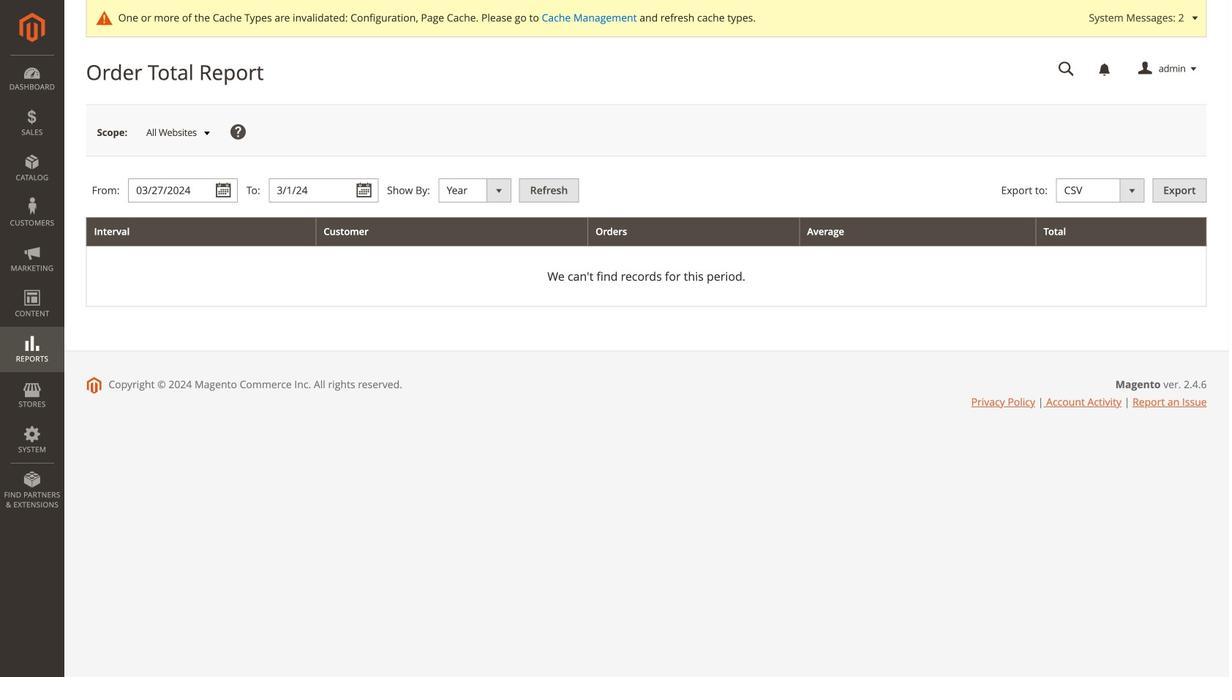 Task type: locate. For each thing, give the bounding box(es) containing it.
menu bar
[[0, 55, 64, 518]]

None text field
[[128, 179, 238, 203], [269, 179, 379, 203], [128, 179, 238, 203], [269, 179, 379, 203]]

magento admin panel image
[[19, 12, 45, 42]]



Task type: vqa. For each thing, say whether or not it's contained in the screenshot.
Magento Admin Panel image
yes



